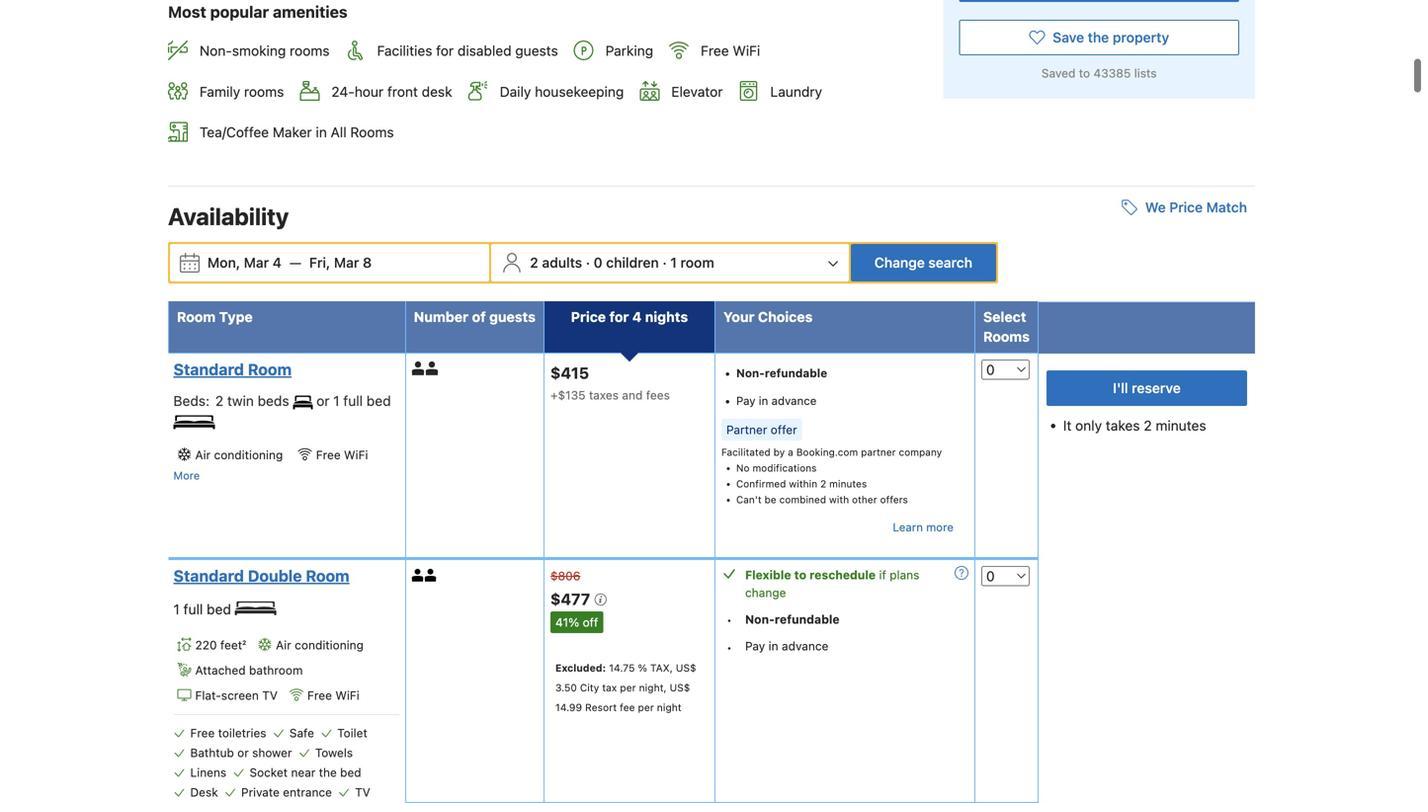 Task type: locate. For each thing, give the bounding box(es) containing it.
confirmed
[[736, 478, 786, 490]]

1 vertical spatial for
[[609, 309, 629, 325]]

conditioning down the twin
[[214, 448, 283, 462]]

non-refundable
[[736, 367, 827, 380], [745, 613, 840, 627]]

private entrance
[[241, 785, 332, 799]]

41% off
[[555, 616, 598, 630]]

14.99
[[555, 702, 582, 714]]

0 horizontal spatial air
[[195, 448, 211, 462]]

1 vertical spatial in
[[759, 394, 768, 408]]

1 vertical spatial minutes
[[829, 478, 867, 490]]

per
[[620, 682, 636, 694], [638, 702, 654, 714]]

non-refundable down change
[[745, 613, 840, 627]]

for left disabled
[[436, 42, 454, 59]]

room right double
[[306, 567, 350, 586]]

partner offer facilitated by a booking.com partner company
[[721, 423, 942, 458]]

1 vertical spatial room
[[248, 360, 292, 379]]

more
[[926, 521, 954, 534]]

toiletries
[[218, 726, 266, 740]]

your choices
[[723, 309, 813, 325]]

per right fee
[[638, 702, 654, 714]]

free up elevator
[[701, 42, 729, 59]]

rooms down non-smoking rooms
[[244, 83, 284, 100]]

1 vertical spatial pay in advance
[[745, 640, 829, 653]]

price down 0
[[571, 309, 606, 325]]

in up partner
[[759, 394, 768, 408]]

2 mar from the left
[[334, 255, 359, 271]]

pay down change
[[745, 640, 765, 653]]

night,
[[639, 682, 667, 694]]

conditioning
[[214, 448, 283, 462], [295, 638, 364, 652]]

the right 'save'
[[1088, 29, 1109, 45]]

guests up daily
[[515, 42, 558, 59]]

2 horizontal spatial bed
[[367, 393, 391, 409]]

pay in advance up offer
[[736, 394, 817, 408]]

1 vertical spatial rooms
[[983, 329, 1030, 345]]

tax
[[602, 682, 617, 694]]

hour
[[355, 83, 384, 100]]

free wifi up elevator
[[701, 42, 760, 59]]

0 vertical spatial 1
[[670, 255, 677, 271]]

rooms right 'all'
[[350, 124, 394, 140]]

0 vertical spatial •
[[727, 613, 732, 627]]

1 horizontal spatial rooms
[[290, 42, 330, 59]]

save the property
[[1053, 29, 1169, 45]]

4 left nights
[[632, 309, 642, 325]]

24-
[[331, 83, 355, 100]]

learn more link
[[893, 518, 954, 538]]

4 left —
[[273, 255, 282, 271]]

rooms down select
[[983, 329, 1030, 345]]

· right children
[[663, 255, 667, 271]]

1 vertical spatial the
[[319, 766, 337, 780]]

0 vertical spatial price
[[1169, 199, 1203, 216]]

standard up 1 full bed on the left of page
[[173, 567, 244, 586]]

0 vertical spatial room
[[177, 309, 216, 325]]

room up the beds
[[248, 360, 292, 379]]

2 vertical spatial 1
[[173, 601, 180, 618]]

mon,
[[208, 255, 240, 271]]

0 horizontal spatial bed
[[207, 601, 231, 618]]

2 vertical spatial wifi
[[335, 689, 359, 702]]

we price match button
[[1114, 190, 1255, 225]]

2 vertical spatial room
[[306, 567, 350, 586]]

non- up the 'family'
[[200, 42, 232, 59]]

can't
[[736, 494, 762, 506]]

the
[[1088, 29, 1109, 45], [319, 766, 337, 780]]

2 right within
[[820, 478, 826, 490]]

room
[[681, 255, 714, 271]]

0 horizontal spatial per
[[620, 682, 636, 694]]

1 vertical spatial to
[[794, 568, 806, 582]]

to right saved
[[1079, 66, 1090, 80]]

2 adults · 0 children · 1 room
[[530, 255, 714, 271]]

2 adults · 0 children · 1 room button
[[493, 244, 847, 282]]

socket near the bed
[[250, 766, 361, 780]]

1 vertical spatial conditioning
[[295, 638, 364, 652]]

1 horizontal spatial mar
[[334, 255, 359, 271]]

1 horizontal spatial air
[[276, 638, 291, 652]]

refundable down if plans change
[[775, 613, 840, 627]]

1 horizontal spatial full
[[343, 393, 363, 409]]

2 standard from the top
[[173, 567, 244, 586]]

occupancy image
[[412, 362, 426, 376], [426, 362, 440, 376], [412, 569, 425, 582]]

1 vertical spatial full
[[183, 601, 203, 618]]

room left type
[[177, 309, 216, 325]]

or down toiletries
[[237, 746, 249, 760]]

price
[[1169, 199, 1203, 216], [571, 309, 606, 325]]

rooms down amenities
[[290, 42, 330, 59]]

standard up beds:
[[173, 360, 244, 379]]

or 1 full bed
[[313, 393, 391, 409]]

0 vertical spatial bed
[[367, 393, 391, 409]]

for for facilities
[[436, 42, 454, 59]]

minutes up with
[[829, 478, 867, 490]]

to for 43385
[[1079, 66, 1090, 80]]

in for •
[[769, 640, 778, 653]]

free wifi up toilet
[[307, 689, 359, 702]]

no modifications confirmed within 2 minutes can't be combined with other offers
[[736, 463, 908, 506]]

us$
[[676, 662, 696, 674], [670, 682, 690, 694]]

lists
[[1134, 66, 1157, 80]]

8
[[363, 255, 372, 271]]

1 horizontal spatial ·
[[663, 255, 667, 271]]

1 horizontal spatial price
[[1169, 199, 1203, 216]]

1 horizontal spatial for
[[609, 309, 629, 325]]

2 • from the top
[[727, 641, 732, 655]]

1 vertical spatial or
[[237, 746, 249, 760]]

price right we
[[1169, 199, 1203, 216]]

0 vertical spatial rooms
[[350, 124, 394, 140]]

minutes down i'll reserve button in the right of the page
[[1156, 418, 1206, 434]]

1 horizontal spatial per
[[638, 702, 654, 714]]

more details on meals and payment options image
[[955, 566, 968, 580]]

air up the more
[[195, 448, 211, 462]]

1 vertical spatial non-
[[736, 367, 765, 380]]

tv down 'bathroom'
[[262, 689, 278, 702]]

guests
[[515, 42, 558, 59], [489, 309, 536, 325]]

0 horizontal spatial 4
[[273, 255, 282, 271]]

in left 'all'
[[316, 124, 327, 140]]

· left 0
[[586, 255, 590, 271]]

bed up 220 feet²
[[207, 601, 231, 618]]

0 vertical spatial per
[[620, 682, 636, 694]]

0 horizontal spatial full
[[183, 601, 203, 618]]

1 vertical spatial advance
[[782, 640, 829, 653]]

bed image
[[293, 396, 313, 410]]

43385
[[1094, 66, 1131, 80]]

disabled
[[458, 42, 512, 59]]

for left nights
[[609, 309, 629, 325]]

mon, mar 4 button
[[200, 245, 289, 281]]

with
[[829, 494, 849, 506]]

tv right entrance
[[355, 785, 370, 799]]

0 vertical spatial full
[[343, 393, 363, 409]]

saved
[[1042, 66, 1076, 80]]

air up 'bathroom'
[[276, 638, 291, 652]]

within
[[789, 478, 817, 490]]

bed down towels
[[340, 766, 361, 780]]

non- up partner
[[736, 367, 765, 380]]

guests right of
[[489, 309, 536, 325]]

advance for non-refundable
[[772, 394, 817, 408]]

1 vertical spatial guests
[[489, 309, 536, 325]]

partner
[[861, 447, 896, 458]]

pay in advance down change
[[745, 640, 829, 653]]

to right flexible
[[794, 568, 806, 582]]

price inside dropdown button
[[1169, 199, 1203, 216]]

occupancy image for standard room
[[412, 362, 426, 376]]

0 vertical spatial pay in advance
[[736, 394, 817, 408]]

the down towels
[[319, 766, 337, 780]]

0 horizontal spatial to
[[794, 568, 806, 582]]

free wifi down or 1 full bed
[[316, 448, 368, 462]]

price for 4 nights
[[571, 309, 688, 325]]

0 vertical spatial pay
[[736, 394, 756, 408]]

for for price
[[609, 309, 629, 325]]

1 • from the top
[[727, 613, 732, 627]]

standard double room
[[173, 567, 350, 586]]

free up the bathtub at bottom left
[[190, 726, 215, 740]]

room type
[[177, 309, 253, 325]]

0 vertical spatial advance
[[772, 394, 817, 408]]

·
[[586, 255, 590, 271], [663, 255, 667, 271]]

takes
[[1106, 418, 1140, 434]]

no
[[736, 463, 750, 474]]

pay for •
[[745, 640, 765, 653]]

us$ up night
[[670, 682, 690, 694]]

it only takes 2 minutes
[[1063, 418, 1206, 434]]

your
[[723, 309, 755, 325]]

or right bed icon
[[316, 393, 330, 409]]

2 horizontal spatial 1
[[670, 255, 677, 271]]

change
[[875, 255, 925, 271]]

search
[[928, 255, 972, 271]]

0 vertical spatial 4
[[273, 255, 282, 271]]

we
[[1145, 199, 1166, 216]]

excluded:
[[555, 662, 606, 674]]

2 inside dropdown button
[[530, 255, 538, 271]]

change search button
[[851, 244, 996, 282]]

1 vertical spatial standard
[[173, 567, 244, 586]]

bed for or 1 full bed
[[367, 393, 391, 409]]

adults
[[542, 255, 582, 271]]

41% off. you're getting 41% off the original price due to multiple deals and benefits.. element
[[550, 612, 603, 634]]

2 vertical spatial bed
[[340, 766, 361, 780]]

0 vertical spatial wifi
[[733, 42, 760, 59]]

2 right takes
[[1144, 418, 1152, 434]]

0 vertical spatial conditioning
[[214, 448, 283, 462]]

non- down change
[[745, 613, 775, 627]]

conditioning up 'bathroom'
[[295, 638, 364, 652]]

2 left adults
[[530, 255, 538, 271]]

taxes
[[589, 388, 619, 402]]

a
[[788, 447, 793, 458]]

company
[[899, 447, 942, 458]]

pay in advance for •
[[745, 640, 829, 653]]

bed right bed icon
[[367, 393, 391, 409]]

0 vertical spatial minutes
[[1156, 418, 1206, 434]]

0 vertical spatial guests
[[515, 42, 558, 59]]

1 horizontal spatial 4
[[632, 309, 642, 325]]

non-refundable down choices
[[736, 367, 827, 380]]

full right bed icon
[[343, 393, 363, 409]]

0 vertical spatial to
[[1079, 66, 1090, 80]]

2 vertical spatial in
[[769, 640, 778, 653]]

safe
[[289, 726, 314, 740]]

to for reschedule
[[794, 568, 806, 582]]

220
[[195, 638, 217, 652]]

0 vertical spatial non-refundable
[[736, 367, 827, 380]]

air conditioning up 'bathroom'
[[276, 638, 364, 652]]

0 vertical spatial for
[[436, 42, 454, 59]]

standard room
[[173, 360, 292, 379]]

0 vertical spatial standard
[[173, 360, 244, 379]]

in down change
[[769, 640, 778, 653]]

full
[[343, 393, 363, 409], [183, 601, 203, 618]]

1 vertical spatial tv
[[355, 785, 370, 799]]

0 horizontal spatial mar
[[244, 255, 269, 271]]

occupancy image
[[425, 569, 438, 582]]

standard for standard double room
[[173, 567, 244, 586]]

1 horizontal spatial to
[[1079, 66, 1090, 80]]

1 vertical spatial free wifi
[[316, 448, 368, 462]]

1 vertical spatial non-refundable
[[745, 613, 840, 627]]

0 horizontal spatial rooms
[[244, 83, 284, 100]]

attached bathroom
[[195, 664, 303, 677]]

0 horizontal spatial ·
[[586, 255, 590, 271]]

bed
[[367, 393, 391, 409], [207, 601, 231, 618], [340, 766, 361, 780]]

us$ right tax,
[[676, 662, 696, 674]]

air conditioning
[[195, 448, 283, 462], [276, 638, 364, 652]]

0 horizontal spatial conditioning
[[214, 448, 283, 462]]

1 horizontal spatial conditioning
[[295, 638, 364, 652]]

0 horizontal spatial tv
[[262, 689, 278, 702]]

1 horizontal spatial bed
[[340, 766, 361, 780]]

of
[[472, 309, 486, 325]]

advance down change
[[782, 640, 829, 653]]

0 vertical spatial rooms
[[290, 42, 330, 59]]

1 vertical spatial 4
[[632, 309, 642, 325]]

minutes
[[1156, 418, 1206, 434], [829, 478, 867, 490]]

bathtub or shower
[[190, 746, 292, 760]]

fees
[[646, 388, 670, 402]]

mar right mon,
[[244, 255, 269, 271]]

free down or 1 full bed
[[316, 448, 341, 462]]

advance
[[772, 394, 817, 408], [782, 640, 829, 653]]

double
[[248, 567, 302, 586]]

full up 220
[[183, 601, 203, 618]]

0 horizontal spatial the
[[319, 766, 337, 780]]

refundable down choices
[[765, 367, 827, 380]]

mar left the 8
[[334, 255, 359, 271]]

1 horizontal spatial the
[[1088, 29, 1109, 45]]

parking
[[606, 42, 653, 59]]

1 vertical spatial price
[[571, 309, 606, 325]]

advance up offer
[[772, 394, 817, 408]]

linens
[[190, 766, 226, 780]]

tv
[[262, 689, 278, 702], [355, 785, 370, 799]]

children
[[606, 255, 659, 271]]

per right tax
[[620, 682, 636, 694]]

1 · from the left
[[586, 255, 590, 271]]

1 vertical spatial •
[[727, 641, 732, 655]]

pay
[[736, 394, 756, 408], [745, 640, 765, 653]]

$415
[[550, 364, 589, 383]]

1 standard from the top
[[173, 360, 244, 379]]

air conditioning down the twin
[[195, 448, 283, 462]]

pay up partner
[[736, 394, 756, 408]]

0 vertical spatial the
[[1088, 29, 1109, 45]]

0 vertical spatial tv
[[262, 689, 278, 702]]

standard room link
[[173, 360, 394, 380]]

1 vertical spatial 1
[[333, 393, 340, 409]]

amenities
[[273, 3, 348, 21]]



Task type: describe. For each thing, give the bounding box(es) containing it.
mon, mar 4 — fri, mar 8
[[208, 255, 372, 271]]

2 horizontal spatial room
[[306, 567, 350, 586]]

offer
[[771, 423, 797, 437]]

learn
[[893, 521, 923, 534]]

front
[[387, 83, 418, 100]]

bathtub
[[190, 746, 234, 760]]

0 horizontal spatial 1
[[173, 601, 180, 618]]

occupancy image for standard double room
[[412, 569, 425, 582]]

2 vertical spatial free wifi
[[307, 689, 359, 702]]

1 vertical spatial wifi
[[344, 448, 368, 462]]

1 vertical spatial rooms
[[244, 83, 284, 100]]

tax,
[[650, 662, 673, 674]]

1 vertical spatial air conditioning
[[276, 638, 364, 652]]

0 horizontal spatial price
[[571, 309, 606, 325]]

tea/coffee
[[200, 124, 269, 140]]

2 inside no modifications confirmed within 2 minutes can't be combined with other offers
[[820, 478, 826, 490]]

other
[[852, 494, 877, 506]]

pay for non-refundable
[[736, 394, 756, 408]]

1 vertical spatial air
[[276, 638, 291, 652]]

number of guests
[[414, 309, 536, 325]]

property
[[1113, 29, 1169, 45]]

1 vertical spatial refundable
[[775, 613, 840, 627]]

beds: 2 twin beds
[[173, 393, 293, 409]]

14.75 % tax, us$ 3.50 city tax per night, us$ 14.99 resort fee per night
[[555, 662, 696, 714]]

24-hour front desk
[[331, 83, 452, 100]]

$806
[[550, 569, 580, 583]]

0 vertical spatial us$
[[676, 662, 696, 674]]

1 vertical spatial us$
[[670, 682, 690, 694]]

free toiletries
[[190, 726, 266, 740]]

0 horizontal spatial room
[[177, 309, 216, 325]]

0 horizontal spatial rooms
[[350, 124, 394, 140]]

bed for socket near the bed
[[340, 766, 361, 780]]

1 vertical spatial per
[[638, 702, 654, 714]]

0 vertical spatial air
[[195, 448, 211, 462]]

flexible to reschedule
[[745, 568, 876, 582]]

• for pay in advance
[[727, 641, 732, 655]]

• for non-refundable
[[727, 613, 732, 627]]

2 vertical spatial non-
[[745, 613, 775, 627]]

i'll reserve
[[1113, 380, 1181, 396]]

0 vertical spatial refundable
[[765, 367, 827, 380]]

0 horizontal spatial or
[[237, 746, 249, 760]]

0 vertical spatial in
[[316, 124, 327, 140]]

0 vertical spatial non-
[[200, 42, 232, 59]]

entrance
[[283, 785, 332, 799]]

desk
[[422, 83, 452, 100]]

the inside dropdown button
[[1088, 29, 1109, 45]]

fee
[[620, 702, 635, 714]]

feet²
[[220, 638, 246, 652]]

shower
[[252, 746, 292, 760]]

reschedule
[[810, 568, 876, 582]]

select
[[983, 309, 1026, 325]]

smoking
[[232, 42, 286, 59]]

$477
[[550, 590, 594, 609]]

2 left the twin
[[215, 393, 223, 409]]

combined
[[779, 494, 826, 506]]

non-smoking rooms
[[200, 42, 330, 59]]

nights
[[645, 309, 688, 325]]

popular
[[210, 3, 269, 21]]

city
[[580, 682, 599, 694]]

3.50
[[555, 682, 577, 694]]

family rooms
[[200, 83, 284, 100]]

save the property button
[[959, 20, 1239, 55]]

save
[[1053, 29, 1084, 45]]

desk
[[190, 785, 218, 799]]

in for non-refundable
[[759, 394, 768, 408]]

night
[[657, 702, 682, 714]]

private
[[241, 785, 280, 799]]

match
[[1206, 199, 1247, 216]]

fri,
[[309, 255, 330, 271]]

4 for mar
[[273, 255, 282, 271]]

near
[[291, 766, 316, 780]]

i'll reserve button
[[1047, 371, 1247, 406]]

1 vertical spatial bed
[[207, 601, 231, 618]]

most popular amenities
[[168, 3, 348, 21]]

availability
[[168, 203, 289, 230]]

%
[[638, 662, 647, 674]]

0
[[594, 255, 603, 271]]

by
[[774, 447, 785, 458]]

fri, mar 8 button
[[301, 245, 380, 281]]

facilitated
[[721, 447, 771, 458]]

screen
[[221, 689, 259, 702]]

more
[[173, 469, 200, 482]]

saved to 43385 lists
[[1042, 66, 1157, 80]]

14.75
[[609, 662, 635, 674]]

if
[[879, 568, 886, 582]]

facilities
[[377, 42, 432, 59]]

flat-screen tv
[[195, 689, 278, 702]]

pay in advance for non-refundable
[[736, 394, 817, 408]]

daily housekeeping
[[500, 83, 624, 100]]

offers
[[880, 494, 908, 506]]

elevator
[[671, 83, 723, 100]]

laundry
[[770, 83, 822, 100]]

1 horizontal spatial rooms
[[983, 329, 1030, 345]]

and
[[622, 388, 643, 402]]

family
[[200, 83, 240, 100]]

1 horizontal spatial room
[[248, 360, 292, 379]]

standard for standard room
[[173, 360, 244, 379]]

change
[[745, 586, 786, 600]]

flexible
[[745, 568, 791, 582]]

1 mar from the left
[[244, 255, 269, 271]]

modifications
[[753, 463, 817, 474]]

0 vertical spatial free wifi
[[701, 42, 760, 59]]

partner
[[726, 423, 767, 437]]

advance for •
[[782, 640, 829, 653]]

type
[[219, 309, 253, 325]]

minutes inside no modifications confirmed within 2 minutes can't be combined with other offers
[[829, 478, 867, 490]]

41%
[[555, 616, 579, 630]]

220 feet²
[[195, 638, 246, 652]]

resort
[[585, 702, 617, 714]]

4 for for
[[632, 309, 642, 325]]

1 horizontal spatial minutes
[[1156, 418, 1206, 434]]

toilet
[[337, 726, 367, 740]]

attached
[[195, 664, 246, 677]]

1 horizontal spatial 1
[[333, 393, 340, 409]]

2 · from the left
[[663, 255, 667, 271]]

free up safe
[[307, 689, 332, 702]]

beds:
[[173, 393, 210, 409]]

daily
[[500, 83, 531, 100]]

0 vertical spatial air conditioning
[[195, 448, 283, 462]]

booking.com
[[796, 447, 858, 458]]

1 inside dropdown button
[[670, 255, 677, 271]]

1 horizontal spatial or
[[316, 393, 330, 409]]

number
[[414, 309, 469, 325]]

towels
[[315, 746, 353, 760]]



Task type: vqa. For each thing, say whether or not it's contained in the screenshot.
1 to the left
yes



